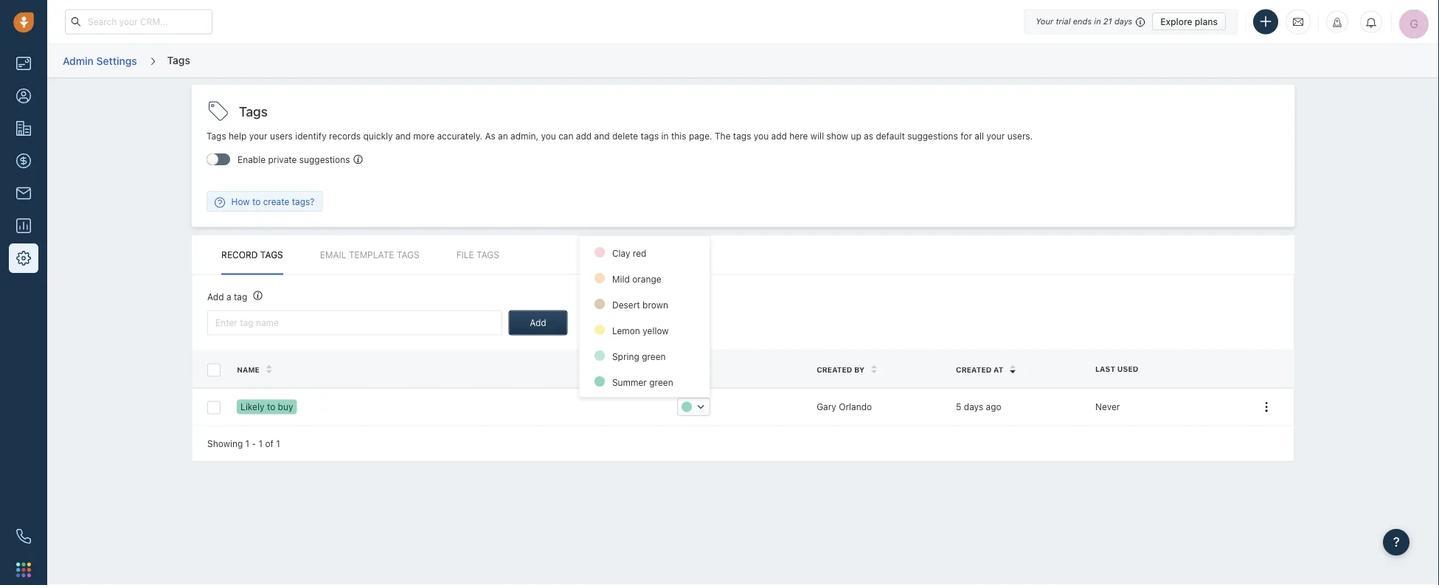 Task type: vqa. For each thing, say whether or not it's contained in the screenshot.
21
yes



Task type: locate. For each thing, give the bounding box(es) containing it.
when users add a tag, the crm will only suggest tags the user has created, plus default tags image
[[354, 155, 363, 164]]

delete
[[612, 131, 638, 141]]

green right summer
[[649, 377, 673, 388]]

page.
[[689, 131, 712, 141]]

show
[[827, 131, 849, 141]]

1 horizontal spatial add
[[530, 318, 547, 328]]

you left can
[[541, 131, 556, 141]]

gary orlando
[[817, 402, 872, 412]]

trial
[[1056, 17, 1071, 26]]

in
[[1095, 17, 1101, 26], [662, 131, 669, 141]]

your right all
[[987, 131, 1005, 141]]

your right help at the top of page
[[249, 131, 268, 141]]

add inside button
[[530, 318, 547, 328]]

how to create tags? link
[[207, 195, 322, 208]]

2 tags from the left
[[733, 131, 751, 141]]

private
[[268, 155, 297, 165]]

admin
[[63, 54, 94, 67]]

0 horizontal spatial add
[[207, 291, 224, 302]]

ends
[[1073, 17, 1092, 26]]

summer
[[612, 377, 647, 388]]

orange
[[632, 274, 661, 284]]

1 vertical spatial days
[[964, 402, 984, 412]]

created left the by
[[817, 366, 853, 374]]

you left here
[[754, 131, 769, 141]]

1 horizontal spatial in
[[1095, 17, 1101, 26]]

-
[[252, 438, 256, 449]]

as
[[485, 131, 496, 141]]

2 created from the left
[[956, 366, 992, 374]]

add
[[207, 291, 224, 302], [530, 318, 547, 328]]

1 horizontal spatial tags
[[733, 131, 751, 141]]

0 vertical spatial days
[[1115, 17, 1133, 26]]

0 horizontal spatial tags
[[641, 131, 659, 141]]

1 horizontal spatial and
[[594, 131, 610, 141]]

how to create tags?
[[231, 196, 315, 207]]

suggestions
[[908, 131, 958, 141], [299, 155, 350, 165]]

add right can
[[576, 131, 592, 141]]

of
[[265, 438, 274, 449]]

1
[[245, 438, 250, 449], [259, 438, 263, 449], [276, 438, 280, 449]]

1 you from the left
[[541, 131, 556, 141]]

suggestions down identify
[[299, 155, 350, 165]]

green
[[642, 352, 666, 362], [649, 377, 673, 388]]

here
[[790, 131, 808, 141]]

1 horizontal spatial days
[[1115, 17, 1133, 26]]

add for add
[[530, 318, 547, 328]]

in left this
[[662, 131, 669, 141]]

1 horizontal spatial to
[[267, 402, 275, 412]]

0 horizontal spatial to
[[252, 196, 261, 207]]

0 vertical spatial green
[[642, 352, 666, 362]]

1 right of
[[276, 438, 280, 449]]

days right 5
[[964, 402, 984, 412]]

1 horizontal spatial created
[[956, 366, 992, 374]]

days right the 21 at top
[[1115, 17, 1133, 26]]

1 vertical spatial in
[[662, 131, 669, 141]]

1 vertical spatial green
[[649, 377, 673, 388]]

2 horizontal spatial 1
[[276, 438, 280, 449]]

in left the 21 at top
[[1095, 17, 1101, 26]]

1 horizontal spatial 1
[[259, 438, 263, 449]]

1 horizontal spatial add
[[772, 131, 787, 141]]

explore plans link
[[1153, 13, 1226, 30]]

to
[[252, 196, 261, 207], [267, 402, 275, 412]]

suggestions left for
[[908, 131, 958, 141]]

tags right the
[[733, 131, 751, 141]]

mild
[[612, 274, 630, 284]]

0 horizontal spatial add
[[576, 131, 592, 141]]

add a tag
[[207, 291, 247, 302]]

users.
[[1008, 131, 1033, 141]]

to for create
[[252, 196, 261, 207]]

your
[[249, 131, 268, 141], [987, 131, 1005, 141]]

add
[[576, 131, 592, 141], [772, 131, 787, 141]]

and left delete
[[594, 131, 610, 141]]

1 vertical spatial suggestions
[[299, 155, 350, 165]]

1 vertical spatial add
[[530, 318, 547, 328]]

spring
[[612, 352, 639, 362]]

likely to buy
[[241, 402, 293, 412]]

record
[[221, 250, 258, 260]]

0 horizontal spatial you
[[541, 131, 556, 141]]

1 right -
[[259, 438, 263, 449]]

1 horizontal spatial you
[[754, 131, 769, 141]]

by
[[855, 366, 865, 374]]

admin settings link
[[62, 49, 138, 72]]

0 vertical spatial in
[[1095, 17, 1101, 26]]

tags right delete
[[641, 131, 659, 141]]

enable private suggestions
[[238, 155, 350, 165]]

this
[[671, 131, 687, 141]]

and left more
[[395, 131, 411, 141]]

5 days ago
[[956, 402, 1002, 412]]

tags help your users identify records quickly and more accurately. as an admin, you can add and delete tags in this page. the tags you add here will show up as default suggestions for all your users.
[[207, 131, 1033, 141]]

as
[[864, 131, 874, 141]]

a
[[226, 291, 231, 302]]

and
[[395, 131, 411, 141], [594, 131, 610, 141]]

create
[[263, 196, 290, 207]]

clay
[[612, 248, 630, 259]]

you
[[541, 131, 556, 141], [754, 131, 769, 141]]

0 vertical spatial to
[[252, 196, 261, 207]]

1 vertical spatial to
[[267, 402, 275, 412]]

to left buy
[[267, 402, 275, 412]]

used
[[1118, 365, 1139, 373]]

email template tags link
[[320, 235, 420, 275]]

1 horizontal spatial suggestions
[[908, 131, 958, 141]]

1 left -
[[245, 438, 250, 449]]

0 horizontal spatial in
[[662, 131, 669, 141]]

at
[[994, 366, 1004, 374]]

0 vertical spatial add
[[207, 291, 224, 302]]

0 horizontal spatial your
[[249, 131, 268, 141]]

clay red
[[612, 248, 646, 259]]

0 horizontal spatial 1
[[245, 438, 250, 449]]

tags
[[641, 131, 659, 141], [733, 131, 751, 141]]

1 created from the left
[[817, 366, 853, 374]]

phone image
[[16, 529, 31, 544]]

last
[[1096, 365, 1116, 373]]

never
[[1096, 402, 1120, 412]]

1 tags from the left
[[641, 131, 659, 141]]

created
[[817, 366, 853, 374], [956, 366, 992, 374]]

0 vertical spatial suggestions
[[908, 131, 958, 141]]

2 1 from the left
[[259, 438, 263, 449]]

to right how
[[252, 196, 261, 207]]

lemon yellow
[[612, 326, 669, 336]]

2 and from the left
[[594, 131, 610, 141]]

2 add from the left
[[772, 131, 787, 141]]

0 horizontal spatial and
[[395, 131, 411, 141]]

add left here
[[772, 131, 787, 141]]

tags
[[167, 54, 190, 66], [239, 103, 268, 119], [207, 131, 226, 141], [260, 250, 283, 260], [397, 250, 420, 260], [477, 250, 500, 260]]

1 horizontal spatial your
[[987, 131, 1005, 141]]

created left at
[[956, 366, 992, 374]]

green down yellow
[[642, 352, 666, 362]]

1 add from the left
[[576, 131, 592, 141]]

tags right the "record"
[[260, 250, 283, 260]]

add for add a tag
[[207, 291, 224, 302]]

days
[[1115, 17, 1133, 26], [964, 402, 984, 412]]

0 horizontal spatial created
[[817, 366, 853, 374]]



Task type: describe. For each thing, give the bounding box(es) containing it.
to for buy
[[267, 402, 275, 412]]

email
[[320, 250, 346, 260]]

for
[[961, 131, 973, 141]]

tag
[[234, 291, 247, 302]]

your
[[1036, 17, 1054, 26]]

explore plans
[[1161, 16, 1218, 27]]

tags right file
[[477, 250, 500, 260]]

file tags link
[[457, 235, 500, 275]]

enable
[[238, 155, 266, 165]]

spring green
[[612, 352, 666, 362]]

buy
[[278, 402, 293, 412]]

the
[[715, 131, 731, 141]]

created at
[[956, 366, 1004, 374]]

file tags
[[457, 250, 500, 260]]

how
[[231, 196, 250, 207]]

your trial ends in 21 days
[[1036, 17, 1133, 26]]

template
[[349, 250, 394, 260]]

created for created at
[[956, 366, 992, 374]]

name
[[237, 366, 260, 374]]

summer green
[[612, 377, 673, 388]]

last used
[[1096, 365, 1139, 373]]

mild orange
[[612, 274, 661, 284]]

0 horizontal spatial suggestions
[[299, 155, 350, 165]]

desert
[[612, 300, 640, 310]]

accurately.
[[437, 131, 483, 141]]

showing
[[207, 438, 243, 449]]

more
[[413, 131, 435, 141]]

green for summer green
[[649, 377, 673, 388]]

tags left help at the top of page
[[207, 131, 226, 141]]

explore
[[1161, 16, 1193, 27]]

tags up help at the top of page
[[239, 103, 268, 119]]

users
[[270, 131, 293, 141]]

default
[[876, 131, 905, 141]]

orlando
[[839, 402, 872, 412]]

2 you from the left
[[754, 131, 769, 141]]

can
[[559, 131, 574, 141]]

add button
[[509, 310, 568, 335]]

admin settings
[[63, 54, 137, 67]]

record tags link
[[221, 235, 283, 275]]

1 1 from the left
[[245, 438, 250, 449]]

yellow
[[643, 326, 669, 336]]

brown
[[642, 300, 668, 310]]

will
[[811, 131, 824, 141]]

tags?
[[292, 196, 315, 207]]

5
[[956, 402, 962, 412]]

tags right template
[[397, 250, 420, 260]]

created for created by
[[817, 366, 853, 374]]

showing 1 - 1 of 1
[[207, 438, 280, 449]]

all
[[975, 131, 984, 141]]

up
[[851, 131, 862, 141]]

settings
[[96, 54, 137, 67]]

plans
[[1195, 16, 1218, 27]]

desert brown
[[612, 300, 668, 310]]

lemon
[[612, 326, 640, 336]]

tags down search your crm... text field
[[167, 54, 190, 66]]

Enter tag name text field
[[207, 310, 503, 335]]

email template tags
[[320, 250, 420, 260]]

1 your from the left
[[249, 131, 268, 141]]

record tags
[[221, 250, 283, 260]]

records
[[329, 131, 361, 141]]

quickly
[[363, 131, 393, 141]]

phone element
[[9, 522, 38, 551]]

send email image
[[1294, 16, 1304, 28]]

an
[[498, 131, 508, 141]]

ago
[[986, 402, 1002, 412]]

2 your from the left
[[987, 131, 1005, 141]]

freshworks switcher image
[[16, 562, 31, 577]]

green for spring green
[[642, 352, 666, 362]]

identify
[[295, 131, 327, 141]]

red
[[633, 248, 646, 259]]

likely
[[241, 402, 265, 412]]

admin,
[[511, 131, 539, 141]]

file
[[457, 250, 474, 260]]

created by
[[817, 366, 865, 374]]

21
[[1104, 17, 1113, 26]]

0 horizontal spatial days
[[964, 402, 984, 412]]

3 1 from the left
[[276, 438, 280, 449]]

Search your CRM... text field
[[65, 9, 213, 34]]

help
[[229, 131, 247, 141]]

1 and from the left
[[395, 131, 411, 141]]

gary
[[817, 402, 837, 412]]



